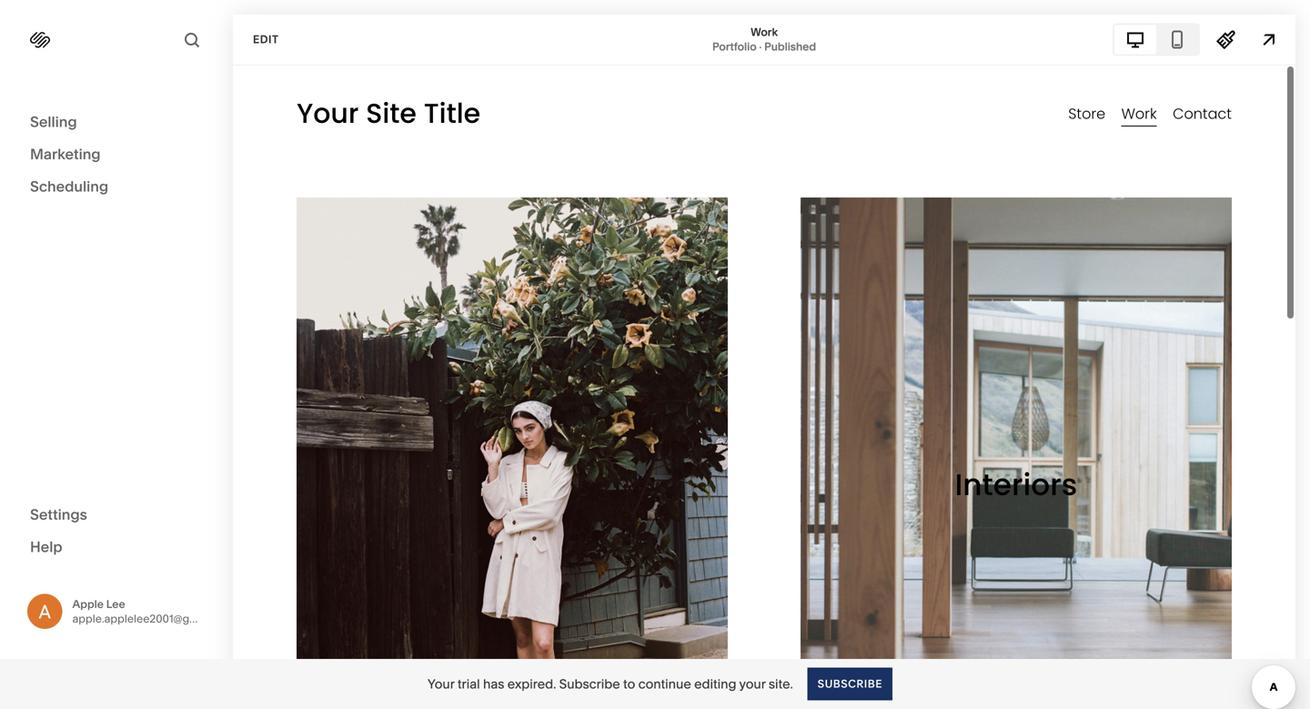 Task type: describe. For each thing, give the bounding box(es) containing it.
trial
[[458, 676, 480, 692]]

help
[[30, 538, 62, 556]]

settings
[[30, 506, 87, 523]]

portfolio
[[713, 40, 757, 53]]

expired.
[[508, 676, 556, 692]]

continue
[[639, 676, 692, 692]]

scheduling
[[30, 178, 108, 195]]

to
[[624, 676, 636, 692]]

your trial has expired. subscribe to continue editing your site.
[[428, 676, 794, 692]]

has
[[483, 676, 505, 692]]

selling
[[30, 113, 77, 131]]

marketing link
[[30, 144, 202, 166]]

your
[[740, 676, 766, 692]]

lee
[[106, 597, 125, 611]]

edit
[[253, 33, 279, 46]]

work portfolio · published
[[713, 25, 817, 53]]



Task type: locate. For each thing, give the bounding box(es) containing it.
apple.applelee2001@gmail.com
[[72, 612, 237, 625]]

editing
[[695, 676, 737, 692]]

apple lee apple.applelee2001@gmail.com
[[72, 597, 237, 625]]

·
[[760, 40, 762, 53]]

help link
[[30, 537, 62, 557]]

work
[[751, 25, 778, 39]]

edit button
[[241, 23, 291, 56]]

subscribe right site.
[[818, 677, 883, 691]]

tab list
[[1115, 25, 1199, 54]]

site.
[[769, 676, 794, 692]]

subscribe button
[[808, 668, 893, 701]]

selling link
[[30, 112, 202, 133]]

apple
[[72, 597, 104, 611]]

subscribe left "to"
[[560, 676, 621, 692]]

1 horizontal spatial subscribe
[[818, 677, 883, 691]]

your
[[428, 676, 455, 692]]

published
[[765, 40, 817, 53]]

settings link
[[30, 505, 202, 526]]

subscribe
[[560, 676, 621, 692], [818, 677, 883, 691]]

0 horizontal spatial subscribe
[[560, 676, 621, 692]]

scheduling link
[[30, 177, 202, 198]]

subscribe inside button
[[818, 677, 883, 691]]

marketing
[[30, 145, 101, 163]]



Task type: vqa. For each thing, say whether or not it's contained in the screenshot.
the ·
yes



